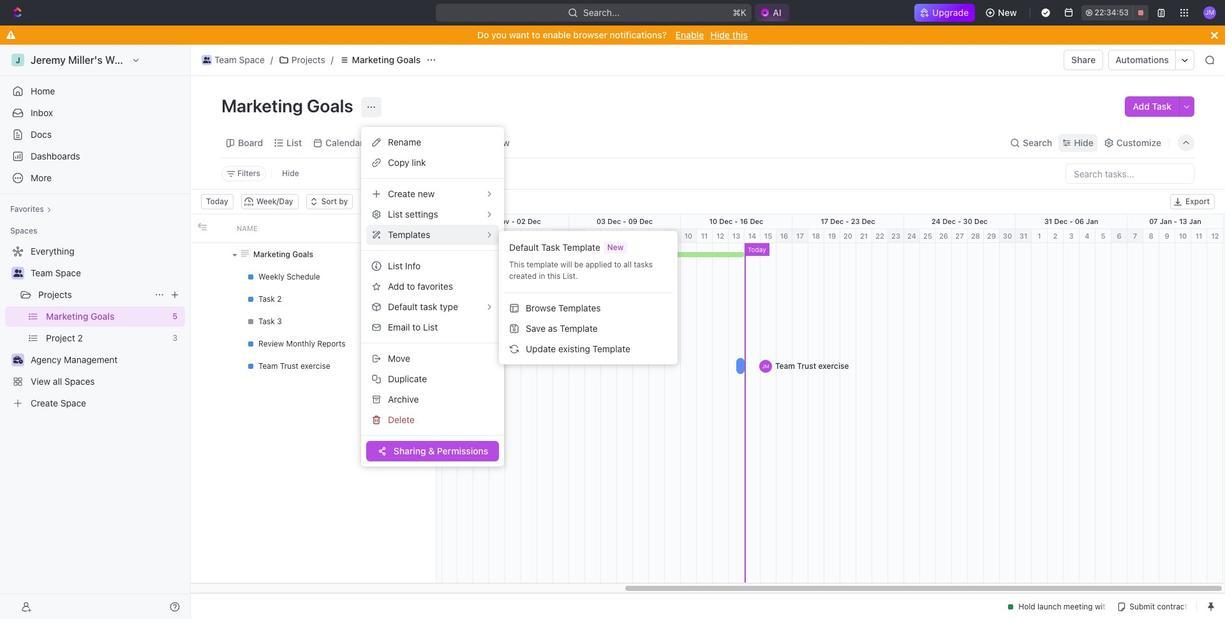 Task type: describe. For each thing, give the bounding box(es) containing it.
1 / from the left
[[271, 54, 273, 65]]

duplicate
[[388, 373, 427, 384]]

team space link inside tree
[[31, 263, 183, 283]]

list for list
[[287, 137, 302, 148]]

Search tasks... text field
[[1067, 164, 1194, 183]]

 image inside name row
[[198, 222, 207, 231]]

18
[[812, 232, 821, 240]]

26 element containing 26
[[936, 229, 952, 243]]

1 vertical spatial goals
[[307, 95, 353, 116]]

7 dec from the left
[[862, 217, 876, 225]]

11 for first 11 "element" from the right
[[1196, 232, 1203, 240]]

2 8 from the left
[[1149, 232, 1154, 240]]

8 dec from the left
[[943, 217, 956, 225]]

tasks
[[634, 260, 653, 269]]

2 exercise from the left
[[819, 361, 849, 371]]

customize
[[1117, 137, 1162, 148]]

list link
[[284, 134, 302, 152]]

schedule
[[287, 272, 320, 281]]

team space inside tree
[[31, 267, 81, 278]]

upgrade
[[933, 7, 969, 18]]

search button
[[1007, 134, 1057, 152]]

templates button
[[366, 225, 499, 245]]

template for save as template
[[560, 323, 598, 334]]

3 column header from the left
[[395, 214, 414, 243]]

in progress 
 
 
 
 
 team trust exercise cell
[[229, 355, 395, 377]]

2 30 element from the left
[[1000, 229, 1016, 243]]

permissions
[[437, 446, 488, 456]]

2 9 from the left
[[1165, 232, 1170, 240]]

12 for 2nd 12 element from left
[[1212, 232, 1220, 240]]

19 nov - 25 nov element
[[347, 214, 458, 229]]

02
[[517, 217, 526, 225]]

team trust exercise row
[[191, 355, 436, 377]]

templates link
[[366, 225, 499, 245]]

favorites
[[418, 281, 453, 292]]

0 vertical spatial 23
[[851, 217, 860, 225]]

add task
[[1133, 101, 1172, 112]]

1 5 from the left
[[607, 232, 611, 240]]

1 11 element from the left
[[697, 229, 713, 243]]

0 vertical spatial marketing
[[352, 54, 395, 65]]

‎task
[[259, 294, 275, 304]]

as
[[548, 323, 558, 334]]

14 element
[[745, 229, 761, 243]]

 image inside column header
[[421, 225, 430, 234]]

‎task 2
[[259, 294, 282, 304]]

team inside cell
[[259, 361, 278, 371]]

- for 25
[[400, 217, 403, 225]]

board link
[[236, 134, 263, 152]]

2 10 element from the left
[[1176, 229, 1192, 243]]

0 vertical spatial hide
[[711, 29, 730, 40]]

move link
[[366, 349, 499, 369]]

save as template link
[[504, 319, 673, 339]]

this inside this template will be applied to all tasks created in this list.
[[548, 271, 561, 281]]

- for 16
[[735, 217, 738, 225]]

3 dec from the left
[[640, 217, 653, 225]]

2 7 from the left
[[1134, 232, 1138, 240]]

row group containing marketing goals
[[191, 243, 436, 583]]

favorites
[[10, 204, 44, 214]]

10 for 10 dec - 16 dec
[[710, 217, 718, 225]]

2 29 from the left
[[988, 232, 997, 240]]

board
[[238, 137, 263, 148]]

24 for 1st 24 element from right
[[908, 232, 917, 240]]

07
[[1150, 217, 1158, 225]]

add to favorites link
[[366, 276, 499, 297]]

weekly schedule
[[259, 272, 320, 281]]

2 nov from the left
[[416, 217, 429, 225]]

0 vertical spatial team space link
[[199, 52, 268, 68]]

copy link link
[[366, 153, 499, 173]]

name row
[[191, 214, 436, 243]]

gantt
[[387, 137, 411, 148]]

calendar link
[[323, 134, 364, 152]]

19 for 19 nov - 25 nov
[[374, 217, 382, 225]]

marketing goals link
[[336, 52, 424, 68]]

email
[[388, 322, 410, 333]]

sharing & permissions
[[394, 446, 488, 456]]

calendar
[[326, 137, 364, 148]]

22 element
[[873, 229, 889, 243]]

sharing
[[394, 446, 426, 456]]

team inside tree
[[31, 267, 53, 278]]

update existing template link
[[504, 339, 673, 359]]

upgrade link
[[915, 4, 976, 22]]

24 dec - 30 dec element
[[905, 214, 1016, 229]]

list info link
[[366, 256, 499, 276]]

user group image inside tree
[[13, 269, 23, 277]]

hide inside button
[[282, 169, 299, 178]]

1 12 element from the left
[[713, 229, 729, 243]]

2 11 element from the left
[[1192, 229, 1208, 243]]

26 nov - 02 dec
[[485, 217, 541, 225]]

jm team trust exercise
[[762, 361, 849, 371]]

10 for 1st '10' element from left
[[685, 232, 693, 240]]

0 vertical spatial 25
[[405, 217, 414, 225]]

11 for first 11 "element" from left
[[701, 232, 708, 240]]

31 dec - 06 jan element
[[1016, 214, 1128, 229]]

dec inside 31 dec - 06 jan element
[[1055, 217, 1068, 225]]

archive link
[[366, 389, 499, 410]]

22:34:53 button
[[1082, 5, 1149, 20]]

1 horizontal spatial 2
[[559, 232, 563, 240]]

to down info
[[407, 281, 415, 292]]

2 horizontal spatial list
[[423, 322, 438, 333]]

1 horizontal spatial 3
[[575, 232, 579, 240]]

copy link
[[388, 157, 426, 168]]

delete
[[388, 414, 415, 425]]

1 horizontal spatial space
[[239, 54, 265, 65]]

- for 23
[[846, 217, 849, 225]]

1 vertical spatial 25
[[924, 232, 933, 240]]

0 vertical spatial goals
[[397, 54, 421, 65]]

25 element containing 25
[[921, 229, 936, 243]]

will
[[561, 260, 572, 269]]

&
[[429, 446, 435, 456]]

in progress 
 
 
 
 
 ‎task 2 cell
[[229, 288, 395, 310]]

19 for 19
[[828, 232, 836, 240]]

15 element
[[761, 229, 777, 243]]

2 6 from the left
[[1117, 232, 1122, 240]]

today inside "button"
[[206, 197, 228, 206]]

12 for second 12 element from right
[[717, 232, 725, 240]]

0 horizontal spatial new
[[608, 243, 624, 252]]

existing
[[559, 343, 590, 354]]

email to list
[[388, 322, 438, 333]]

3 inside cell
[[277, 316, 282, 326]]

1 6 from the left
[[623, 232, 627, 240]]

26 for 26
[[940, 232, 949, 240]]

space inside tree
[[55, 267, 81, 278]]

10 dec - 16 dec element
[[681, 214, 793, 229]]

projects inside tree
[[38, 289, 72, 300]]

nov for 19
[[384, 217, 398, 225]]

home
[[31, 86, 55, 96]]

2 27 element from the left
[[952, 229, 968, 243]]

marketing goals - 0.00% row
[[191, 243, 436, 266]]

browse
[[526, 303, 556, 313]]

to inside this template will be applied to all tasks created in this list.
[[614, 260, 622, 269]]

list.
[[563, 271, 578, 281]]

2 horizontal spatial 2
[[1054, 232, 1058, 240]]

1 29 element from the left
[[506, 229, 522, 243]]

- for 09
[[623, 217, 627, 225]]

duplicate link
[[366, 369, 499, 389]]

task for add
[[1153, 101, 1172, 112]]

1 column header from the left
[[191, 214, 210, 243]]

monthly
[[286, 339, 315, 348]]

in
[[539, 271, 545, 281]]

tree inside sidebar navigation
[[5, 241, 185, 414]]

marketing goals cell
[[229, 243, 395, 266]]

2 / from the left
[[331, 54, 334, 65]]

1 vertical spatial today
[[748, 246, 767, 253]]

1 horizontal spatial projects
[[292, 54, 325, 65]]

0 horizontal spatial projects link
[[38, 285, 149, 305]]

1 horizontal spatial 13
[[1180, 217, 1188, 225]]

template for default task template
[[563, 242, 601, 253]]

2 27 from the left
[[956, 232, 964, 240]]

2 trust from the left
[[798, 361, 817, 371]]

⌘k
[[733, 7, 747, 18]]

new inside button
[[998, 7, 1017, 18]]

4 dec from the left
[[720, 217, 733, 225]]

1 29 from the left
[[509, 232, 518, 240]]

03
[[597, 217, 606, 225]]

to right email
[[413, 322, 421, 333]]

archive
[[388, 394, 419, 405]]

name
[[237, 224, 258, 232]]

all
[[624, 260, 632, 269]]

1 horizontal spatial 16
[[781, 232, 789, 240]]

0 vertical spatial marketing goals
[[352, 54, 421, 65]]

weekly
[[259, 272, 285, 281]]

spaces
[[10, 226, 37, 236]]

dashboards
[[31, 151, 80, 162]]

inbox link
[[5, 103, 185, 123]]

save
[[526, 323, 546, 334]]

applied
[[586, 260, 612, 269]]

31 element
[[1016, 229, 1032, 243]]

07 jan - 13 jan
[[1150, 217, 1202, 225]]

1 27 from the left
[[477, 232, 486, 240]]

1 vertical spatial marketing
[[222, 95, 303, 116]]

task for default
[[542, 242, 560, 253]]

do you want to enable browser notifications? enable hide this
[[478, 29, 748, 40]]

name column header
[[229, 214, 395, 243]]

email to list link
[[366, 317, 499, 338]]

link
[[412, 157, 426, 168]]

update
[[526, 343, 556, 354]]

1 27 element from the left
[[474, 229, 490, 243]]

1 24 element from the left
[[426, 229, 442, 243]]



Task type: locate. For each thing, give the bounding box(es) containing it.
marketing goals inside 'cell'
[[253, 249, 313, 259]]

16 right 15 element
[[781, 232, 789, 240]]

28 element
[[490, 229, 506, 243], [968, 229, 984, 243]]

1 - from the left
[[400, 217, 403, 225]]

add
[[1133, 101, 1150, 112], [388, 281, 405, 292]]

21
[[860, 232, 868, 240]]

31 inside 31 dec - 06 jan element
[[1045, 217, 1053, 225]]

0 horizontal spatial 3
[[277, 316, 282, 326]]

0 horizontal spatial 9
[[671, 232, 675, 240]]

2 horizontal spatial 10
[[1180, 232, 1188, 240]]

4 - from the left
[[735, 217, 738, 225]]

5 - from the left
[[846, 217, 849, 225]]

1 10 element from the left
[[681, 229, 697, 243]]

0 vertical spatial space
[[239, 54, 265, 65]]

be
[[575, 260, 584, 269]]

15
[[765, 232, 773, 240]]

jan for 06
[[1087, 217, 1099, 225]]

22:34:53
[[1095, 8, 1129, 17]]

1 horizontal spatial 24 element
[[905, 229, 921, 243]]

add up customize
[[1133, 101, 1150, 112]]

add inside button
[[1133, 101, 1150, 112]]

25 element right "23" 'element'
[[921, 229, 936, 243]]

07 jan - 13 jan element
[[1128, 214, 1224, 229]]

docs
[[31, 129, 52, 140]]

created
[[509, 271, 537, 281]]

2 horizontal spatial jan
[[1190, 217, 1202, 225]]

0 vertical spatial add
[[1133, 101, 1150, 112]]

7 down 03 dec - 09 dec 'element'
[[639, 232, 643, 240]]

nov up info
[[416, 217, 429, 225]]

25 up info
[[405, 217, 414, 225]]

2 24 element from the left
[[905, 229, 921, 243]]

jan right 07
[[1160, 217, 1173, 225]]

4 down 31 dec - 06 jan element
[[1085, 232, 1090, 240]]

trust right jm
[[798, 361, 817, 371]]

1 horizontal spatial 19
[[828, 232, 836, 240]]

1 horizontal spatial today
[[748, 246, 767, 253]]

0 horizontal spatial 4
[[591, 232, 595, 240]]

update existing template
[[526, 343, 631, 354]]

23
[[851, 217, 860, 225], [892, 232, 901, 240]]

template for update existing template
[[593, 343, 631, 354]]

task inside button
[[1153, 101, 1172, 112]]

enable
[[676, 29, 704, 40]]

0 horizontal spatial hide
[[282, 169, 299, 178]]

6 down 03 dec - 09 dec 'element'
[[623, 232, 627, 240]]

notifications?
[[610, 29, 667, 40]]

24 for 24 dec - 30 dec
[[932, 217, 941, 225]]

1 8 from the left
[[655, 232, 659, 240]]

0 horizontal spatial today
[[206, 197, 228, 206]]

6 - from the left
[[958, 217, 962, 225]]

new right upgrade
[[998, 7, 1017, 18]]

29 down 26 nov - 02 dec element
[[509, 232, 518, 240]]

16 element
[[777, 229, 793, 243]]

hide right enable
[[711, 29, 730, 40]]

2 vertical spatial hide
[[282, 169, 299, 178]]

2 inside cell
[[277, 294, 282, 304]]

enable
[[543, 29, 571, 40]]

home link
[[5, 81, 185, 101]]

13 element
[[729, 229, 745, 243]]

11 down 07 jan - 13 jan element
[[1196, 232, 1203, 240]]

task down the "‎task"
[[259, 316, 275, 326]]

11 element down 07 jan - 13 jan element
[[1192, 229, 1208, 243]]

19 inside 19 nov - 25 nov element
[[374, 217, 382, 225]]

review monthly reports row
[[191, 333, 436, 355]]

hide right search
[[1074, 137, 1094, 148]]

0 vertical spatial user group image
[[203, 57, 211, 63]]

1 horizontal spatial team space
[[214, 54, 265, 65]]

2 column header from the left
[[210, 214, 229, 243]]

browser
[[573, 29, 608, 40]]

1 28 element from the left
[[490, 229, 506, 243]]

add for add task
[[1133, 101, 1150, 112]]

0 horizontal spatial 11
[[701, 232, 708, 240]]

2 4 from the left
[[1085, 232, 1090, 240]]

2 horizontal spatial 30
[[1003, 232, 1013, 240]]

2 11 from the left
[[1196, 232, 1203, 240]]

19 element
[[825, 229, 841, 243]]

1 vertical spatial template
[[560, 323, 598, 334]]

nov up list info
[[384, 217, 398, 225]]

10 for 1st '10' element from right
[[1180, 232, 1188, 240]]

25 element up list info "link"
[[442, 229, 458, 243]]

1 vertical spatial 17
[[797, 232, 804, 240]]

1 horizontal spatial exercise
[[819, 361, 849, 371]]

1 7 from the left
[[639, 232, 643, 240]]

29 left 31 element
[[988, 232, 997, 240]]

task inside cell
[[259, 316, 275, 326]]

1 jan from the left
[[1087, 217, 1099, 225]]

28 down "26 nov - 02 dec"
[[493, 232, 502, 240]]

11 element
[[697, 229, 713, 243], [1192, 229, 1208, 243]]

- for 13
[[1174, 217, 1178, 225]]

1 25 element from the left
[[442, 229, 458, 243]]

26 down 24 dec - 30 dec
[[940, 232, 949, 240]]

dec inside 26 nov - 02 dec element
[[528, 217, 541, 225]]

move
[[388, 353, 410, 364]]

team
[[214, 54, 237, 65], [31, 267, 53, 278], [259, 361, 278, 371], [776, 361, 795, 371]]

2 - from the left
[[512, 217, 515, 225]]

list
[[287, 137, 302, 148], [388, 260, 403, 271], [423, 322, 438, 333]]

27 element down "26 nov - 02 dec"
[[474, 229, 490, 243]]

delete link
[[366, 410, 499, 430]]

25
[[405, 217, 414, 225], [924, 232, 933, 240]]

1 horizontal spatial 8
[[1149, 232, 1154, 240]]

1 horizontal spatial 28 element
[[968, 229, 984, 243]]

24 element up list info "link"
[[426, 229, 442, 243]]

1 11 from the left
[[701, 232, 708, 240]]

1 exercise from the left
[[301, 361, 330, 371]]

template inside save as template link
[[560, 323, 598, 334]]

5 down 03 dec - 09 dec
[[607, 232, 611, 240]]

0 horizontal spatial 19
[[374, 217, 382, 225]]

share
[[1072, 54, 1096, 65]]

11 left 13 element
[[701, 232, 708, 240]]

1 vertical spatial marketing goals
[[222, 95, 357, 116]]

23 right '22' element
[[892, 232, 901, 240]]

8 - from the left
[[1174, 217, 1178, 225]]

10
[[710, 217, 718, 225], [685, 232, 693, 240], [1180, 232, 1188, 240]]

tree
[[5, 241, 185, 414]]

03 dec - 09 dec element
[[569, 214, 681, 229]]

13
[[1180, 217, 1188, 225], [733, 232, 741, 240]]

28 element down "26 nov - 02 dec"
[[490, 229, 506, 243]]

this right in
[[548, 271, 561, 281]]

2 26 element from the left
[[936, 229, 952, 243]]

27 down "26 nov - 02 dec"
[[477, 232, 486, 240]]

26 element down 24 dec - 30 dec
[[936, 229, 952, 243]]

20 element
[[841, 229, 857, 243]]

new up all
[[608, 243, 624, 252]]

26 element
[[458, 229, 474, 243], [936, 229, 952, 243]]

0 horizontal spatial 10
[[685, 232, 693, 240]]

reports
[[317, 339, 346, 348]]

list up hide button
[[287, 137, 302, 148]]

jan for 13
[[1190, 217, 1202, 225]]

12 element
[[713, 229, 729, 243], [1208, 229, 1224, 243]]

12 element down the 10 dec - 16 dec
[[713, 229, 729, 243]]

26
[[485, 217, 494, 225], [940, 232, 949, 240]]

hide button
[[1059, 134, 1098, 152]]

automations
[[1116, 54, 1169, 65]]

1 horizontal spatial user group image
[[203, 57, 211, 63]]

do
[[478, 29, 489, 40]]

1 horizontal spatial 31
[[1045, 217, 1053, 225]]

search
[[1023, 137, 1053, 148]]

10 element down 07 jan - 13 jan element
[[1176, 229, 1192, 243]]

today button
[[201, 194, 233, 209]]

rename
[[388, 137, 421, 147]]

3 up the "review"
[[277, 316, 282, 326]]

10 dec from the left
[[1055, 217, 1068, 225]]

1 horizontal spatial 30
[[964, 217, 973, 225]]

1 vertical spatial add
[[388, 281, 405, 292]]

template up be
[[563, 242, 601, 253]]

 image
[[421, 225, 430, 234]]

1 right 31 element
[[1038, 232, 1042, 240]]

marketing inside 'cell'
[[253, 249, 290, 259]]

task up template
[[542, 242, 560, 253]]

default
[[509, 242, 539, 253]]

1 horizontal spatial new
[[998, 7, 1017, 18]]

1 vertical spatial list
[[388, 260, 403, 271]]

browse templates link
[[504, 298, 673, 319]]

29 element down 26 nov - 02 dec element
[[506, 229, 522, 243]]

31 for 31
[[1020, 232, 1028, 240]]

26 element up list info "link"
[[458, 229, 474, 243]]

30 element
[[522, 229, 537, 243], [1000, 229, 1016, 243]]

hide inside dropdown button
[[1074, 137, 1094, 148]]

- inside 'element'
[[623, 217, 627, 225]]

tree grid containing marketing goals
[[191, 214, 436, 583]]

10 element left 13 element
[[681, 229, 697, 243]]

1 12 from the left
[[717, 232, 725, 240]]

31 down 31 dec - 06 jan element
[[1020, 232, 1028, 240]]

to do 
 
 
 
 
 task 3 cell
[[229, 310, 395, 333]]

search...
[[584, 7, 620, 18]]

2 dec from the left
[[608, 217, 621, 225]]

row group
[[191, 243, 436, 583]]

5 down 31 dec - 06 jan element
[[1101, 232, 1106, 240]]

30 element down 24 dec - 30 dec element
[[1000, 229, 1016, 243]]

28 element down 24 dec - 30 dec element
[[968, 229, 984, 243]]

1 horizontal spatial 29 element
[[984, 229, 1000, 243]]

1 vertical spatial projects
[[38, 289, 72, 300]]

0 vertical spatial team space
[[214, 54, 265, 65]]

17 element
[[793, 229, 809, 243]]

1 28 from the left
[[493, 232, 502, 240]]

1 horizontal spatial 10
[[710, 217, 718, 225]]

marketing goals
[[352, 54, 421, 65], [222, 95, 357, 116], [253, 249, 313, 259]]

template inside update existing template link
[[593, 343, 631, 354]]

24
[[932, 217, 941, 225], [430, 232, 439, 240], [908, 232, 917, 240]]

0 horizontal spatial 27 element
[[474, 229, 490, 243]]

1 up default task template
[[543, 232, 547, 240]]

new
[[998, 7, 1017, 18], [608, 243, 624, 252]]

17 up 19 element
[[821, 217, 829, 225]]

1 26 element from the left
[[458, 229, 474, 243]]

default task template
[[509, 242, 601, 253]]

13 down 10 dec - 16 dec element
[[733, 232, 741, 240]]

17 for 17 dec - 23 dec
[[821, 217, 829, 225]]

13 down export 'button'
[[1180, 217, 1188, 225]]

gantt link
[[385, 134, 411, 152]]

list right email
[[423, 322, 438, 333]]

2 28 element from the left
[[968, 229, 984, 243]]

21 element
[[857, 229, 873, 243]]

12 down export 'button'
[[1212, 232, 1220, 240]]

1 vertical spatial projects link
[[38, 285, 149, 305]]

list for list info
[[388, 260, 403, 271]]

9
[[671, 232, 675, 240], [1165, 232, 1170, 240]]

2 29 element from the left
[[984, 229, 1000, 243]]

1 horizontal spatial 12
[[1212, 232, 1220, 240]]

share button
[[1064, 50, 1104, 70]]

27 element
[[474, 229, 490, 243], [952, 229, 968, 243]]

2 horizontal spatial nov
[[496, 217, 510, 225]]

-
[[400, 217, 403, 225], [512, 217, 515, 225], [623, 217, 627, 225], [735, 217, 738, 225], [846, 217, 849, 225], [958, 217, 962, 225], [1070, 217, 1073, 225], [1174, 217, 1178, 225]]

trust inside cell
[[280, 361, 299, 371]]

1 vertical spatial this
[[548, 271, 561, 281]]

29 element left 31 element
[[984, 229, 1000, 243]]

to right 'want'
[[532, 29, 541, 40]]

add down list info
[[388, 281, 405, 292]]

inbox
[[31, 107, 53, 118]]

25 right "23" 'element'
[[924, 232, 933, 240]]

2 horizontal spatial 3
[[1070, 232, 1074, 240]]

jan
[[1087, 217, 1099, 225], [1160, 217, 1173, 225], [1190, 217, 1202, 225]]

10 element
[[681, 229, 697, 243], [1176, 229, 1192, 243]]

1 horizontal spatial 1
[[1038, 232, 1042, 240]]

25 element
[[442, 229, 458, 243], [921, 229, 936, 243]]

4 up applied
[[591, 232, 595, 240]]

review
[[259, 339, 284, 348]]

3 - from the left
[[623, 217, 627, 225]]

templates down 19 nov - 25 nov element at the top left of page
[[388, 229, 431, 240]]

1 horizontal spatial add
[[1133, 101, 1150, 112]]

0 horizontal spatial 26
[[485, 217, 494, 225]]

24 element
[[426, 229, 442, 243], [905, 229, 921, 243]]

1 horizontal spatial 24
[[908, 232, 917, 240]]

2 vertical spatial goals
[[293, 249, 313, 259]]

goals
[[397, 54, 421, 65], [307, 95, 353, 116], [293, 249, 313, 259]]

1 vertical spatial 13
[[733, 232, 741, 240]]

22
[[876, 232, 885, 240]]

2
[[559, 232, 563, 240], [1054, 232, 1058, 240], [277, 294, 282, 304]]

tree containing team space
[[5, 241, 185, 414]]

1 horizontal spatial 28
[[972, 232, 981, 240]]

exercise inside cell
[[301, 361, 330, 371]]

1 horizontal spatial 12 element
[[1208, 229, 1224, 243]]

task 3 row
[[191, 310, 436, 333]]

automations button
[[1110, 50, 1176, 70]]

1
[[543, 232, 547, 240], [1038, 232, 1042, 240]]

0 horizontal spatial 5
[[607, 232, 611, 240]]

0 horizontal spatial this
[[548, 271, 561, 281]]

8 down 07
[[1149, 232, 1154, 240]]

- for 02
[[512, 217, 515, 225]]

11
[[701, 232, 708, 240], [1196, 232, 1203, 240]]

30 element down 02 on the left top of the page
[[522, 229, 537, 243]]

1 nov from the left
[[384, 217, 398, 225]]

14
[[749, 232, 757, 240]]

8 down 03 dec - 09 dec 'element'
[[655, 232, 659, 240]]

26 left 02 on the left top of the page
[[485, 217, 494, 225]]

23 element
[[889, 229, 905, 243]]

23 inside 'element'
[[892, 232, 901, 240]]

17 for 17
[[797, 232, 804, 240]]

27 down 24 dec - 30 dec element
[[956, 232, 964, 240]]

0 vertical spatial this
[[733, 29, 748, 40]]

1 horizontal spatial 25
[[924, 232, 933, 240]]

24 element right '22' element
[[905, 229, 921, 243]]

task up customize
[[1153, 101, 1172, 112]]

 image
[[198, 222, 207, 231]]

19
[[374, 217, 382, 225], [828, 232, 836, 240]]

2 1 from the left
[[1038, 232, 1042, 240]]

2 28 from the left
[[972, 232, 981, 240]]

1 dec from the left
[[528, 217, 541, 225]]

1 horizontal spatial 6
[[1117, 232, 1122, 240]]

2 right the "‎task"
[[277, 294, 282, 304]]

1 horizontal spatial hide
[[711, 29, 730, 40]]

27
[[477, 232, 486, 240], [956, 232, 964, 240]]

12
[[717, 232, 725, 240], [1212, 232, 1220, 240]]

1 9 from the left
[[671, 232, 675, 240]]

1 1 from the left
[[543, 232, 547, 240]]

nov left 02 on the left top of the page
[[496, 217, 510, 225]]

28
[[493, 232, 502, 240], [972, 232, 981, 240]]

0 horizontal spatial exercise
[[301, 361, 330, 371]]

16 up 13 element
[[740, 217, 748, 225]]

27 element down 24 dec - 30 dec element
[[952, 229, 968, 243]]

save as template
[[526, 323, 598, 334]]

12 element down export
[[1208, 229, 1224, 243]]

task 3
[[259, 316, 282, 326]]

jan right 06
[[1087, 217, 1099, 225]]

1 horizontal spatial 26 element
[[936, 229, 952, 243]]

- for 06
[[1070, 217, 1073, 225]]

1 horizontal spatial 11 element
[[1192, 229, 1208, 243]]

1 vertical spatial 23
[[892, 232, 901, 240]]

export
[[1186, 197, 1210, 206]]

‎task 2 row
[[191, 288, 436, 310]]

6
[[623, 232, 627, 240], [1117, 232, 1122, 240]]

0 vertical spatial projects link
[[276, 52, 329, 68]]

30
[[964, 217, 973, 225], [525, 232, 534, 240], [1003, 232, 1013, 240]]

1 horizontal spatial nov
[[416, 217, 429, 225]]

31 inside 31 element
[[1020, 232, 1028, 240]]

0 horizontal spatial 28 element
[[490, 229, 506, 243]]

26 for 26 nov - 02 dec
[[485, 217, 494, 225]]

0 horizontal spatial 29 element
[[506, 229, 522, 243]]

template up update existing template
[[560, 323, 598, 334]]

1 horizontal spatial 30 element
[[1000, 229, 1016, 243]]

this down ⌘k
[[733, 29, 748, 40]]

6 dec from the left
[[831, 217, 844, 225]]

nov for 26
[[496, 217, 510, 225]]

want
[[509, 29, 530, 40]]

sidebar navigation
[[0, 45, 191, 619]]

9 down 07 jan - 13 jan element
[[1165, 232, 1170, 240]]

in progress 
 
 
 
 
 weekly schedule cell
[[229, 266, 395, 288]]

weekly schedule row
[[191, 266, 436, 288]]

26 nov - 02 dec element
[[458, 214, 569, 229]]

templates up save as template link
[[559, 303, 601, 313]]

12 left 13 element
[[717, 232, 725, 240]]

dashboards link
[[5, 146, 185, 167]]

0 vertical spatial 19
[[374, 217, 382, 225]]

today
[[206, 197, 228, 206], [748, 246, 767, 253]]

exercise
[[301, 361, 330, 371], [819, 361, 849, 371]]

space
[[239, 54, 265, 65], [55, 267, 81, 278]]

1 horizontal spatial 10 element
[[1176, 229, 1192, 243]]

2 vertical spatial template
[[593, 343, 631, 354]]

17 right 16 element
[[797, 232, 804, 240]]

1 horizontal spatial projects link
[[276, 52, 329, 68]]

add for add to favorites
[[388, 281, 405, 292]]

user group image inside the team space link
[[203, 57, 211, 63]]

jan down export 'button'
[[1190, 217, 1202, 225]]

23 up "20"
[[851, 217, 860, 225]]

1 4 from the left
[[591, 232, 595, 240]]

9 down 03 dec - 09 dec 'element'
[[671, 232, 675, 240]]

09
[[629, 217, 638, 225]]

2 12 from the left
[[1212, 232, 1220, 240]]

28 down 24 dec - 30 dec element
[[972, 232, 981, 240]]

2 down 31 dec - 06 jan
[[1054, 232, 1058, 240]]

list info
[[388, 260, 421, 271]]

4 column header from the left
[[414, 214, 436, 243]]

add task button
[[1126, 96, 1180, 117]]

0 horizontal spatial 25
[[405, 217, 414, 225]]

hide down list "link"
[[282, 169, 299, 178]]

trust down 'monthly'
[[280, 361, 299, 371]]

1 vertical spatial templates
[[559, 303, 601, 313]]

0 vertical spatial 16
[[740, 217, 748, 225]]

jm
[[762, 363, 770, 369]]

1 vertical spatial team space link
[[31, 263, 183, 283]]

2 jan from the left
[[1160, 217, 1173, 225]]

template down save as template link
[[593, 343, 631, 354]]

1 horizontal spatial list
[[388, 260, 403, 271]]

28 for second 28 element from the left
[[972, 232, 981, 240]]

task
[[1153, 101, 1172, 112], [542, 242, 560, 253], [259, 316, 275, 326]]

- for 30
[[958, 217, 962, 225]]

0 horizontal spatial 7
[[639, 232, 643, 240]]

31 left 06
[[1045, 217, 1053, 225]]

17 dec - 23 dec element
[[793, 214, 905, 229]]

copy
[[388, 157, 410, 168]]

3 jan from the left
[[1190, 217, 1202, 225]]

0 horizontal spatial task
[[259, 316, 275, 326]]

7
[[639, 232, 643, 240], [1134, 232, 1138, 240]]

9 dec from the left
[[975, 217, 988, 225]]

2 horizontal spatial hide
[[1074, 137, 1094, 148]]

2 5 from the left
[[1101, 232, 1106, 240]]

templates inside templates link
[[388, 229, 431, 240]]

1 30 element from the left
[[522, 229, 537, 243]]

export button
[[1171, 194, 1215, 209]]

1 vertical spatial 19
[[828, 232, 836, 240]]

5 dec from the left
[[750, 217, 764, 225]]

2 vertical spatial task
[[259, 316, 275, 326]]

user group image
[[203, 57, 211, 63], [13, 269, 23, 277]]

1 vertical spatial new
[[608, 243, 624, 252]]

list left info
[[388, 260, 403, 271]]

in progress 
 
 
 
 
 review monthly reports cell
[[229, 333, 395, 355]]

1 vertical spatial user group image
[[13, 269, 23, 277]]

1 horizontal spatial 9
[[1165, 232, 1170, 240]]

to left all
[[614, 260, 622, 269]]

column header
[[191, 214, 210, 243], [210, 214, 229, 243], [395, 214, 414, 243], [414, 214, 436, 243]]

3 down 31 dec - 06 jan element
[[1070, 232, 1074, 240]]

add to favorites
[[388, 281, 453, 292]]

templates inside browse templates link
[[559, 303, 601, 313]]

10 dec - 16 dec
[[710, 217, 764, 225]]

11 element left 13 element
[[697, 229, 713, 243]]

29 element
[[506, 229, 522, 243], [984, 229, 1000, 243]]

0 horizontal spatial nov
[[384, 217, 398, 225]]

1 horizontal spatial team space link
[[199, 52, 268, 68]]

info
[[405, 260, 421, 271]]

sharing & permissions link
[[366, 441, 499, 462]]

2 horizontal spatial 24
[[932, 217, 941, 225]]

7 down 07 jan - 13 jan element
[[1134, 232, 1138, 240]]

18 element
[[809, 229, 825, 243]]

team trust exercise
[[259, 361, 330, 371]]

goals inside 'cell'
[[293, 249, 313, 259]]

1 horizontal spatial 26
[[940, 232, 949, 240]]

tree grid
[[191, 214, 436, 583]]

this template will be applied to all tasks created in this list.
[[509, 260, 653, 281]]

6 down 31 dec - 06 jan element
[[1117, 232, 1122, 240]]

1 trust from the left
[[280, 361, 299, 371]]

1 horizontal spatial task
[[542, 242, 560, 253]]

0 horizontal spatial user group image
[[13, 269, 23, 277]]

you
[[492, 29, 507, 40]]

3 nov from the left
[[496, 217, 510, 225]]

7 - from the left
[[1070, 217, 1073, 225]]

0 horizontal spatial 12 element
[[713, 229, 729, 243]]

20
[[844, 232, 853, 240]]

24 for 1st 24 element from left
[[430, 232, 439, 240]]

0 horizontal spatial 30
[[525, 232, 534, 240]]

2 25 element from the left
[[921, 229, 936, 243]]

19 inside 19 element
[[828, 232, 836, 240]]

3 up default task template
[[575, 232, 579, 240]]

0 vertical spatial 26
[[485, 217, 494, 225]]

2 12 element from the left
[[1208, 229, 1224, 243]]

1 horizontal spatial 11
[[1196, 232, 1203, 240]]

28 for 2nd 28 element from the right
[[493, 232, 502, 240]]

31 for 31 dec - 06 jan
[[1045, 217, 1053, 225]]

2 up default task template
[[559, 232, 563, 240]]

1 vertical spatial 16
[[781, 232, 789, 240]]



Task type: vqa. For each thing, say whether or not it's contained in the screenshot.
leftmost Projects
yes



